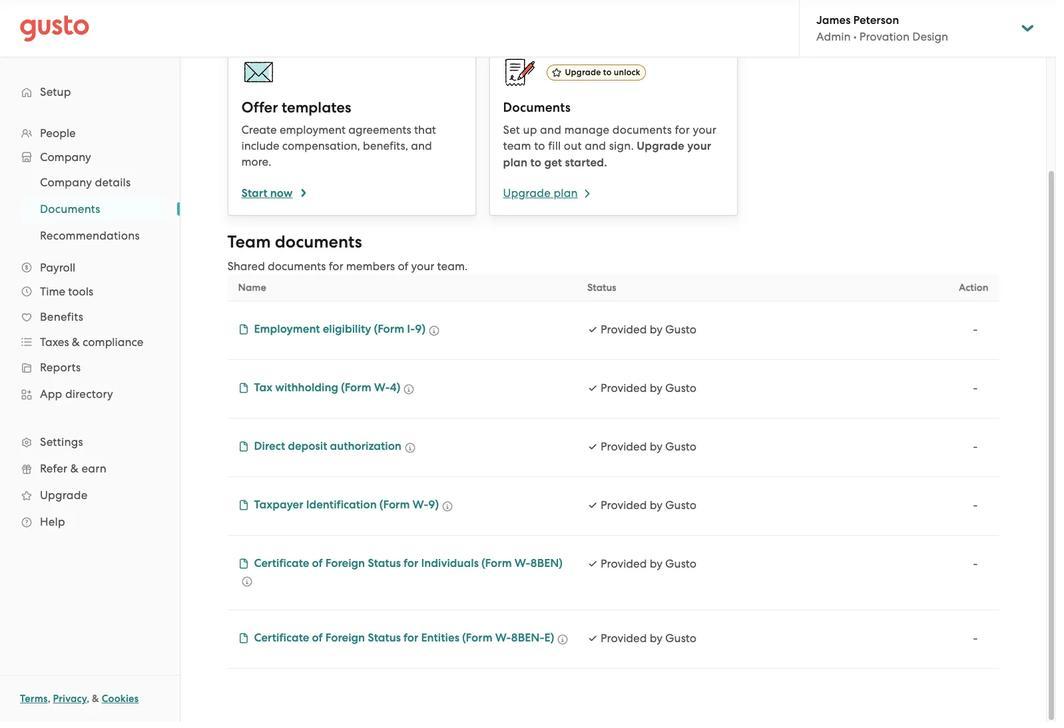 Task type: vqa. For each thing, say whether or not it's contained in the screenshot.
list
yes



Task type: locate. For each thing, give the bounding box(es) containing it.
manage
[[564, 123, 610, 137]]

tools
[[68, 285, 93, 298]]

payroll button
[[13, 256, 166, 280]]

and
[[540, 123, 561, 137], [411, 139, 432, 152], [585, 139, 606, 152]]

2 provided from the top
[[601, 382, 647, 395]]

provided
[[601, 323, 647, 336], [601, 382, 647, 395], [601, 440, 647, 453], [601, 499, 647, 512], [601, 557, 647, 571], [601, 632, 647, 645]]

to inside upgrade your plan to get started.
[[530, 156, 541, 170]]

documents for team documents
[[275, 232, 362, 252]]

status for entities
[[368, 631, 401, 645]]

entities
[[421, 631, 459, 645]]

1 vertical spatial foreign
[[325, 631, 365, 645]]

3 by from the top
[[650, 440, 662, 453]]

2 company from the top
[[40, 176, 92, 189]]

company down company dropdown button
[[40, 176, 92, 189]]

0 horizontal spatial ,
[[48, 693, 50, 705]]

upgrade down refer & earn on the bottom of page
[[40, 489, 88, 502]]

2 gusto from the top
[[665, 382, 697, 395]]

4 provided by gusto from the top
[[601, 499, 697, 512]]

(form right "entities"
[[462, 631, 493, 645]]

company for company details
[[40, 176, 92, 189]]

upgrade for to
[[565, 67, 601, 77]]

documents up sign.
[[612, 123, 672, 137]]

1 vertical spatial plan
[[554, 186, 578, 200]]

1 vertical spatial company
[[40, 176, 92, 189]]

for inside set up and manage documents for your team to fill out and sign.
[[675, 123, 690, 137]]

to
[[603, 67, 612, 77], [534, 139, 545, 152], [530, 156, 541, 170]]

6 gusto from the top
[[665, 632, 697, 645]]

provided by gusto for certificate of foreign status for entities (form w-8ben-e)
[[601, 632, 697, 645]]

by
[[650, 323, 662, 336], [650, 382, 662, 395], [650, 440, 662, 453], [650, 499, 662, 512], [650, 557, 662, 571], [650, 632, 662, 645]]

module__icon___go7vc image
[[238, 324, 249, 335], [429, 326, 440, 336], [238, 383, 249, 394], [404, 384, 414, 395], [238, 441, 249, 452], [405, 443, 415, 453], [238, 500, 249, 511], [442, 501, 453, 512], [238, 559, 249, 569], [241, 577, 252, 587], [238, 633, 249, 644], [558, 635, 568, 645]]

6 provided by gusto from the top
[[601, 632, 697, 645]]

company down people
[[40, 150, 91, 164]]

1 foreign from the top
[[325, 557, 365, 571]]

module__icon___go7vc image inside certificate of foreign status for individuals (form w-8ben) 'link'
[[238, 559, 249, 569]]

upgrade right sign.
[[637, 139, 684, 153]]

2 vertical spatial your
[[411, 260, 434, 273]]

9) for i-
[[415, 322, 426, 336]]

w-
[[374, 381, 390, 395], [413, 498, 428, 512], [515, 557, 530, 571], [495, 631, 511, 645]]

plan inside upgrade your plan to get started.
[[503, 156, 527, 170]]

1 vertical spatial 9)
[[428, 498, 439, 512]]

0 horizontal spatial 9)
[[415, 322, 426, 336]]

1 vertical spatial documents
[[40, 202, 100, 216]]

5 provided from the top
[[601, 557, 647, 571]]

of for entities
[[312, 631, 323, 645]]

get
[[544, 156, 562, 170]]

1 list from the top
[[0, 121, 180, 535]]

1 by from the top
[[650, 323, 662, 336]]

list
[[0, 121, 180, 535], [0, 169, 180, 249]]

5 by from the top
[[650, 557, 662, 571]]

status inside the certificate of foreign status for entities (form w-8ben-e) link
[[368, 631, 401, 645]]

gusto navigation element
[[0, 57, 180, 557]]

1 provided by gusto from the top
[[601, 323, 697, 336]]

documents link
[[24, 197, 166, 221]]

upgrade
[[565, 67, 601, 77], [637, 139, 684, 153], [503, 186, 551, 200], [40, 489, 88, 502]]

1 vertical spatial to
[[534, 139, 545, 152]]

0 horizontal spatial documents
[[40, 202, 100, 216]]

plan down the get
[[554, 186, 578, 200]]

0 horizontal spatial and
[[411, 139, 432, 152]]

for inside 'link'
[[404, 557, 418, 571]]

by for taxpayer identification (form w-9)
[[650, 499, 662, 512]]

2 foreign from the top
[[325, 631, 365, 645]]

design
[[912, 30, 948, 43]]

documents up up
[[503, 100, 571, 115]]

by for certificate of foreign status for individuals (form w-8ben)
[[650, 557, 662, 571]]

started.
[[565, 156, 607, 170]]

direct deposit authorization link
[[238, 439, 401, 455]]

shared
[[227, 260, 265, 273]]

& right taxes
[[72, 336, 80, 349]]

reports link
[[13, 356, 166, 380]]

upgrade down the get
[[503, 186, 551, 200]]

and down that
[[411, 139, 432, 152]]

documents down "team documents"
[[268, 260, 326, 273]]

0 vertical spatial &
[[72, 336, 80, 349]]

team documents
[[227, 232, 362, 252]]

provided for certificate of foreign status for entities (form w-8ben-e)
[[601, 632, 647, 645]]

1 gusto from the top
[[665, 323, 697, 336]]

documents down the company details
[[40, 202, 100, 216]]

3 gusto from the top
[[665, 440, 697, 453]]

upgrade for your
[[637, 139, 684, 153]]

1 vertical spatial certificate
[[254, 631, 309, 645]]

by for certificate of foreign status for entities (form w-8ben-e)
[[650, 632, 662, 645]]

employment eligibility (form i-9) link
[[238, 322, 426, 338]]

list containing people
[[0, 121, 180, 535]]

3 - from the top
[[973, 440, 978, 453]]

2 vertical spatial of
[[312, 631, 323, 645]]

4)
[[390, 381, 400, 395]]

0 vertical spatial documents
[[503, 100, 571, 115]]

2 vertical spatial to
[[530, 156, 541, 170]]

of
[[398, 260, 408, 273], [312, 557, 323, 571], [312, 631, 323, 645]]

0 vertical spatial certificate
[[254, 557, 309, 571]]

and down manage
[[585, 139, 606, 152]]

taxes
[[40, 336, 69, 349]]

your
[[693, 123, 717, 137], [687, 139, 711, 153], [411, 260, 434, 273]]

documents inside set up and manage documents for your team to fill out and sign.
[[612, 123, 672, 137]]

1 provided from the top
[[601, 323, 647, 336]]

create
[[241, 123, 277, 137]]

- for taxpayer identification (form w-9)
[[973, 499, 978, 512]]

0 vertical spatial 9)
[[415, 322, 426, 336]]

1 vertical spatial &
[[70, 462, 79, 475]]

2 horizontal spatial and
[[585, 139, 606, 152]]

provided for direct deposit authorization
[[601, 440, 647, 453]]

(form inside the taxpayer identification (form w-9) link
[[379, 498, 410, 512]]

5 gusto from the top
[[665, 557, 697, 571]]

templates
[[282, 99, 351, 117]]

provided by gusto for employment eligibility (form i-9)
[[601, 323, 697, 336]]

(form inside the certificate of foreign status for entities (form w-8ben-e) link
[[462, 631, 493, 645]]

and up fill
[[540, 123, 561, 137]]

provided for tax withholding (form w-4)
[[601, 382, 647, 395]]

foreign inside 'link'
[[325, 557, 365, 571]]

unlock
[[614, 67, 640, 77]]

offer templates
[[241, 99, 351, 117]]

gusto for certificate of foreign status for individuals (form w-8ben)
[[665, 557, 697, 571]]

4 - from the top
[[973, 499, 978, 512]]

1 - from the top
[[973, 323, 978, 336]]

& inside dropdown button
[[72, 336, 80, 349]]

module__icon___go7vc image inside direct deposit authorization link
[[238, 441, 249, 452]]

home image
[[20, 15, 89, 42]]

1 vertical spatial status
[[368, 557, 401, 571]]

(form inside employment eligibility (form i-9) link
[[374, 322, 404, 336]]

1 vertical spatial your
[[687, 139, 711, 153]]

5 - from the top
[[973, 557, 978, 571]]

create employment agreements that include compensation, benefits, and more.
[[241, 123, 436, 168]]

upgrade plan
[[503, 186, 578, 200]]

gusto for tax withholding (form w-4)
[[665, 382, 697, 395]]

, left 'privacy'
[[48, 693, 50, 705]]

certificate inside 'link'
[[254, 557, 309, 571]]

1 horizontal spatial 9)
[[428, 498, 439, 512]]

1 company from the top
[[40, 150, 91, 164]]

(form inside the tax withholding (form w-4) link
[[341, 381, 371, 395]]

terms , privacy , & cookies
[[20, 693, 139, 705]]

1 horizontal spatial plan
[[554, 186, 578, 200]]

documents up shared documents for members of your team.
[[275, 232, 362, 252]]

6 by from the top
[[650, 632, 662, 645]]

to left fill
[[534, 139, 545, 152]]

upgrade left unlock
[[565, 67, 601, 77]]

3 provided by gusto from the top
[[601, 440, 697, 453]]

& for earn
[[70, 462, 79, 475]]

upgrade to unlock
[[565, 67, 640, 77]]

3 provided from the top
[[601, 440, 647, 453]]

2 provided by gusto from the top
[[601, 382, 697, 395]]

0 vertical spatial company
[[40, 150, 91, 164]]

, left cookies
[[87, 693, 89, 705]]

refer & earn link
[[13, 457, 166, 481]]

team
[[503, 139, 531, 152]]

provided by gusto for direct deposit authorization
[[601, 440, 697, 453]]

app directory link
[[13, 382, 166, 406]]

(form left 4)
[[341, 381, 371, 395]]

& left earn
[[70, 462, 79, 475]]

to left unlock
[[603, 67, 612, 77]]

1 certificate from the top
[[254, 557, 309, 571]]

tax withholding (form w-4)
[[254, 381, 400, 395]]

tax withholding (form w-4) link
[[238, 380, 400, 397]]

company inside dropdown button
[[40, 150, 91, 164]]

refer & earn
[[40, 462, 106, 475]]

of for individuals
[[312, 557, 323, 571]]

(form right the identification in the left of the page
[[379, 498, 410, 512]]

gusto
[[665, 323, 697, 336], [665, 382, 697, 395], [665, 440, 697, 453], [665, 499, 697, 512], [665, 557, 697, 571], [665, 632, 697, 645]]

deposit
[[288, 439, 327, 453]]

1 horizontal spatial ,
[[87, 693, 89, 705]]

start
[[241, 186, 267, 200]]

6 - from the top
[[973, 632, 978, 645]]

up
[[523, 123, 537, 137]]

fill
[[548, 139, 561, 152]]

documents
[[503, 100, 571, 115], [40, 202, 100, 216]]

& left cookies button
[[92, 693, 99, 705]]

(form right the individuals
[[481, 557, 512, 571]]

4 gusto from the top
[[665, 499, 697, 512]]

employment
[[280, 123, 346, 137]]

gusto for direct deposit authorization
[[665, 440, 697, 453]]

5 provided by gusto from the top
[[601, 557, 697, 571]]

certificate
[[254, 557, 309, 571], [254, 631, 309, 645]]

time tools button
[[13, 280, 166, 304]]

- for certificate of foreign status for entities (form w-8ben-e)
[[973, 632, 978, 645]]

w- inside certificate of foreign status for individuals (form w-8ben) 'link'
[[515, 557, 530, 571]]

certificate of foreign status for individuals (form w-8ben)
[[254, 557, 563, 571]]

0 vertical spatial your
[[693, 123, 717, 137]]

details
[[95, 176, 131, 189]]

status inside certificate of foreign status for individuals (form w-8ben) 'link'
[[368, 557, 401, 571]]

4 provided from the top
[[601, 499, 647, 512]]

2 list from the top
[[0, 169, 180, 249]]

help
[[40, 515, 65, 529]]

terms link
[[20, 693, 48, 705]]

of inside 'link'
[[312, 557, 323, 571]]

for
[[675, 123, 690, 137], [329, 260, 343, 273], [404, 557, 418, 571], [404, 631, 418, 645]]

1 vertical spatial documents
[[275, 232, 362, 252]]

certificate of foreign status for entities (form w-8ben-e)
[[254, 631, 554, 645]]

individuals
[[421, 557, 479, 571]]

2 certificate from the top
[[254, 631, 309, 645]]

&
[[72, 336, 80, 349], [70, 462, 79, 475], [92, 693, 99, 705]]

gusto for certificate of foreign status for entities (form w-8ben-e)
[[665, 632, 697, 645]]

0 vertical spatial documents
[[612, 123, 672, 137]]

2 vertical spatial documents
[[268, 260, 326, 273]]

w- inside the tax withholding (form w-4) link
[[374, 381, 390, 395]]

taxes & compliance
[[40, 336, 143, 349]]

upgrade your plan to get started.
[[503, 139, 711, 170]]

reports
[[40, 361, 81, 374]]

company button
[[13, 145, 166, 169]]

gusto for employment eligibility (form i-9)
[[665, 323, 697, 336]]

time
[[40, 285, 65, 298]]

4 by from the top
[[650, 499, 662, 512]]

upgrade for plan
[[503, 186, 551, 200]]

0 vertical spatial foreign
[[325, 557, 365, 571]]

taxpayer
[[254, 498, 303, 512]]

6 provided from the top
[[601, 632, 647, 645]]

plan down the team
[[503, 156, 527, 170]]

cookies button
[[102, 691, 139, 707]]

module__icon___go7vc image inside the certificate of foreign status for entities (form w-8ben-e) link
[[238, 633, 249, 644]]

(form for eligibility
[[374, 322, 404, 336]]

0 vertical spatial plan
[[503, 156, 527, 170]]

to left the get
[[530, 156, 541, 170]]

0 horizontal spatial plan
[[503, 156, 527, 170]]

& for compliance
[[72, 336, 80, 349]]

status for individuals
[[368, 557, 401, 571]]

peterson
[[853, 13, 899, 27]]

2 - from the top
[[973, 382, 978, 395]]

0 vertical spatial to
[[603, 67, 612, 77]]

2 by from the top
[[650, 382, 662, 395]]

(form left i-
[[374, 322, 404, 336]]

upgrade inside upgrade your plan to get started.
[[637, 139, 684, 153]]

8ben-
[[511, 631, 544, 645]]

1 , from the left
[[48, 693, 50, 705]]

2 vertical spatial status
[[368, 631, 401, 645]]

1 vertical spatial of
[[312, 557, 323, 571]]

8ben)
[[530, 557, 563, 571]]

-
[[973, 323, 978, 336], [973, 382, 978, 395], [973, 440, 978, 453], [973, 499, 978, 512], [973, 557, 978, 571], [973, 632, 978, 645]]



Task type: describe. For each thing, give the bounding box(es) containing it.
provided for certificate of foreign status for individuals (form w-8ben)
[[601, 557, 647, 571]]

taxpayer identification (form w-9) link
[[238, 497, 439, 514]]

- for employment eligibility (form i-9)
[[973, 323, 978, 336]]

- for certificate of foreign status for individuals (form w-8ben)
[[973, 557, 978, 571]]

benefits link
[[13, 305, 166, 329]]

privacy
[[53, 693, 87, 705]]

provided by gusto for taxpayer identification (form w-9)
[[601, 499, 697, 512]]

module__icon___go7vc image inside employment eligibility (form i-9) link
[[238, 324, 249, 335]]

0 vertical spatial status
[[587, 282, 616, 294]]

tax
[[254, 381, 272, 395]]

earn
[[82, 462, 106, 475]]

eligibility
[[323, 322, 371, 336]]

direct deposit authorization
[[254, 439, 401, 453]]

(form for withholding
[[341, 381, 371, 395]]

members
[[346, 260, 395, 273]]

provided for employment eligibility (form i-9)
[[601, 323, 647, 336]]

terms
[[20, 693, 48, 705]]

company details
[[40, 176, 131, 189]]

compensation,
[[282, 139, 360, 152]]

2 vertical spatial &
[[92, 693, 99, 705]]

set
[[503, 123, 520, 137]]

your inside set up and manage documents for your team to fill out and sign.
[[693, 123, 717, 137]]

9) for w-
[[428, 498, 439, 512]]

certificate for certificate of foreign status for individuals (form w-8ben)
[[254, 557, 309, 571]]

certificate of foreign status for entities (form w-8ben-e) link
[[238, 631, 554, 647]]

certificate of foreign status for individuals (form w-8ben) link
[[238, 556, 563, 573]]

time tools
[[40, 285, 93, 298]]

that
[[414, 123, 436, 137]]

w- inside the taxpayer identification (form w-9) link
[[413, 498, 428, 512]]

now
[[270, 186, 293, 200]]

settings link
[[13, 430, 166, 454]]

your inside upgrade your plan to get started.
[[687, 139, 711, 153]]

provation
[[860, 30, 910, 43]]

i-
[[407, 322, 415, 336]]

name
[[238, 282, 266, 294]]

foreign for entities
[[325, 631, 365, 645]]

payroll
[[40, 261, 75, 274]]

team
[[227, 232, 271, 252]]

taxpayer identification (form w-9)
[[254, 498, 439, 512]]

shared documents for members of your team.
[[227, 260, 468, 273]]

james
[[816, 13, 851, 27]]

benefits
[[40, 310, 83, 324]]

sign.
[[609, 139, 634, 152]]

module__icon___go7vc image inside the taxpayer identification (form w-9) link
[[238, 500, 249, 511]]

foreign for individuals
[[325, 557, 365, 571]]

app
[[40, 388, 62, 401]]

direct
[[254, 439, 285, 453]]

(form inside certificate of foreign status for individuals (form w-8ben) 'link'
[[481, 557, 512, 571]]

benefits,
[[363, 139, 408, 152]]

•
[[853, 30, 857, 43]]

start now
[[241, 186, 293, 200]]

help link
[[13, 510, 166, 534]]

1 horizontal spatial documents
[[503, 100, 571, 115]]

cookies
[[102, 693, 139, 705]]

offer
[[241, 99, 278, 117]]

e)
[[544, 631, 554, 645]]

0 vertical spatial of
[[398, 260, 408, 273]]

company details link
[[24, 170, 166, 194]]

w- inside the certificate of foreign status for entities (form w-8ben-e) link
[[495, 631, 511, 645]]

2 , from the left
[[87, 693, 89, 705]]

team.
[[437, 260, 468, 273]]

company for company
[[40, 150, 91, 164]]

settings
[[40, 435, 83, 449]]

list containing company details
[[0, 169, 180, 249]]

to inside set up and manage documents for your team to fill out and sign.
[[534, 139, 545, 152]]

compliance
[[83, 336, 143, 349]]

- for direct deposit authorization
[[973, 440, 978, 453]]

setup
[[40, 85, 71, 99]]

(form for identification
[[379, 498, 410, 512]]

certificate for certificate of foreign status for entities (form w-8ben-e)
[[254, 631, 309, 645]]

provided by gusto for certificate of foreign status for individuals (form w-8ben)
[[601, 557, 697, 571]]

authorization
[[330, 439, 401, 453]]

admin
[[816, 30, 851, 43]]

by for direct deposit authorization
[[650, 440, 662, 453]]

include
[[241, 139, 279, 152]]

people button
[[13, 121, 166, 145]]

provided by gusto for tax withholding (form w-4)
[[601, 382, 697, 395]]

module__icon___go7vc image inside the tax withholding (form w-4) link
[[238, 383, 249, 394]]

employment eligibility (form i-9)
[[254, 322, 426, 336]]

by for tax withholding (form w-4)
[[650, 382, 662, 395]]

recommendations link
[[24, 224, 166, 248]]

identification
[[306, 498, 377, 512]]

privacy link
[[53, 693, 87, 705]]

withholding
[[275, 381, 338, 395]]

- for tax withholding (form w-4)
[[973, 382, 978, 395]]

agreements
[[348, 123, 411, 137]]

app directory
[[40, 388, 113, 401]]

upgrade inside upgrade 'link'
[[40, 489, 88, 502]]

more.
[[241, 155, 271, 168]]

action
[[959, 282, 988, 294]]

recommendations
[[40, 229, 140, 242]]

and inside "create employment agreements that include compensation, benefits, and more."
[[411, 139, 432, 152]]

setup link
[[13, 80, 166, 104]]

directory
[[65, 388, 113, 401]]

set up and manage documents for your team to fill out and sign.
[[503, 123, 717, 152]]

documents for shared documents for members of your team.
[[268, 260, 326, 273]]

people
[[40, 127, 76, 140]]

documents inside list
[[40, 202, 100, 216]]

by for employment eligibility (form i-9)
[[650, 323, 662, 336]]

1 horizontal spatial and
[[540, 123, 561, 137]]

refer
[[40, 462, 68, 475]]

james peterson admin • provation design
[[816, 13, 948, 43]]

upgrade link
[[13, 483, 166, 507]]

taxes & compliance button
[[13, 330, 166, 354]]

provided for taxpayer identification (form w-9)
[[601, 499, 647, 512]]

gusto for taxpayer identification (form w-9)
[[665, 499, 697, 512]]



